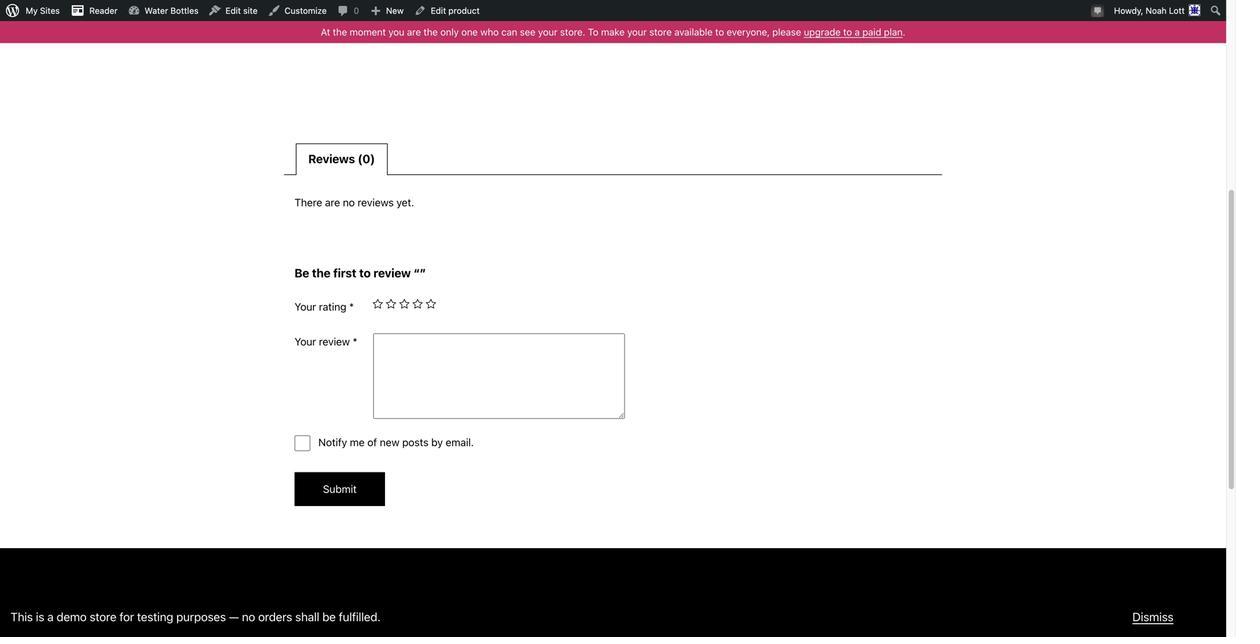 Task type: vqa. For each thing, say whether or not it's contained in the screenshot.
track
no



Task type: locate. For each thing, give the bounding box(es) containing it.
new
[[380, 436, 400, 449]]

me
[[350, 436, 365, 449]]

0 horizontal spatial are
[[325, 196, 340, 209]]

* for your rating *
[[349, 301, 354, 313]]

the left only
[[424, 26, 438, 38]]

1 horizontal spatial review
[[374, 266, 411, 280]]

reader
[[89, 6, 118, 15]]

of
[[368, 436, 377, 449]]

1 horizontal spatial no
[[343, 196, 355, 209]]

at the moment you are the only one who can see your store. to make your store available to everyone, please upgrade to a paid plan .
[[321, 26, 906, 38]]

your right make
[[628, 26, 647, 38]]

make
[[601, 26, 625, 38]]

2 your from the left
[[628, 26, 647, 38]]

water
[[145, 6, 168, 15]]

your for your rating
[[295, 301, 316, 313]]

to
[[716, 26, 724, 38], [844, 26, 852, 38], [359, 266, 371, 280]]

your right see
[[538, 26, 558, 38]]

0 vertical spatial *
[[349, 301, 354, 313]]

None submit
[[295, 473, 385, 506]]

new
[[386, 6, 404, 15]]

woocommerce placeholder image
[[284, 0, 600, 106]]

a
[[855, 26, 860, 38], [47, 610, 54, 624]]

1 horizontal spatial the
[[333, 26, 347, 38]]

the right be
[[312, 266, 331, 280]]

1 vertical spatial no
[[242, 610, 255, 624]]

purposes
[[176, 610, 226, 624]]

0 vertical spatial no
[[343, 196, 355, 209]]

2 your from the top
[[295, 335, 316, 348]]

edit site
[[226, 6, 258, 15]]

edit product
[[431, 6, 480, 15]]

your down your rating *
[[295, 335, 316, 348]]

see
[[520, 26, 536, 38]]

at
[[321, 26, 330, 38]]

my sites link
[[0, 0, 65, 21]]

to right first at the left top of the page
[[359, 266, 371, 280]]

this
[[11, 610, 33, 624]]

demo
[[57, 610, 87, 624]]

notify me of new posts by email.
[[319, 436, 474, 449]]

0 horizontal spatial review
[[319, 335, 350, 348]]

the right at
[[333, 26, 347, 38]]

* right rating
[[349, 301, 354, 313]]

the for at the moment you are the only one who can see your store. to make your store available to everyone, please upgrade to a paid plan .
[[333, 26, 347, 38]]

yet.
[[397, 196, 414, 209]]

available
[[675, 26, 713, 38]]

0 vertical spatial your
[[295, 301, 316, 313]]

fulfilled.
[[339, 610, 381, 624]]

the
[[333, 26, 347, 38], [424, 26, 438, 38], [312, 266, 331, 280]]

*
[[349, 301, 354, 313], [353, 335, 358, 348]]

the for be the first to review ""
[[312, 266, 331, 280]]

customize link
[[263, 0, 332, 21]]

who
[[481, 26, 499, 38]]

edit up only
[[431, 6, 446, 15]]

1 horizontal spatial a
[[855, 26, 860, 38]]

0 horizontal spatial edit
[[226, 6, 241, 15]]

a right is
[[47, 610, 54, 624]]

0 vertical spatial store
[[650, 26, 672, 38]]

rating
[[319, 301, 347, 313]]

* for your review *
[[353, 335, 358, 348]]

new link
[[364, 0, 409, 21]]

are
[[407, 26, 421, 38], [325, 196, 340, 209]]

water bottles link
[[123, 0, 204, 21]]

dismiss link
[[1133, 608, 1174, 627]]

edit left site
[[226, 6, 241, 15]]

—
[[229, 610, 239, 624]]

are right there
[[325, 196, 340, 209]]

edit
[[226, 6, 241, 15], [431, 6, 446, 15]]

0 horizontal spatial your
[[538, 26, 558, 38]]

store
[[650, 26, 672, 38], [90, 610, 117, 624]]

1 horizontal spatial your
[[628, 26, 647, 38]]

be the first to review ""
[[295, 266, 426, 280]]

no
[[343, 196, 355, 209], [242, 610, 255, 624]]

1 vertical spatial are
[[325, 196, 340, 209]]

no left reviews
[[343, 196, 355, 209]]

2 edit from the left
[[431, 6, 446, 15]]

no right —
[[242, 610, 255, 624]]

0 horizontal spatial no
[[242, 610, 255, 624]]

are right "you"
[[407, 26, 421, 38]]

1 horizontal spatial edit
[[431, 6, 446, 15]]

store left available
[[650, 26, 672, 38]]

lott
[[1170, 6, 1185, 15]]

my
[[26, 6, 38, 15]]

1 horizontal spatial are
[[407, 26, 421, 38]]

* down your rating *
[[353, 335, 358, 348]]

review left ""
[[374, 266, 411, 280]]

(0)
[[358, 152, 375, 166]]

water bottles
[[145, 6, 199, 15]]

1 horizontal spatial to
[[716, 26, 724, 38]]

your
[[538, 26, 558, 38], [628, 26, 647, 38]]

0 horizontal spatial the
[[312, 266, 331, 280]]

1 vertical spatial a
[[47, 610, 54, 624]]

upgrade
[[804, 26, 841, 38]]

to left paid
[[844, 26, 852, 38]]

store.
[[560, 26, 586, 38]]

None text field
[[1208, 3, 1225, 18], [373, 333, 625, 419], [1208, 3, 1225, 18], [373, 333, 625, 419]]

1 edit from the left
[[226, 6, 241, 15]]

email.
[[446, 436, 474, 449]]

bottles
[[171, 6, 199, 15]]

your
[[295, 301, 316, 313], [295, 335, 316, 348]]

1 vertical spatial store
[[90, 610, 117, 624]]

by
[[431, 436, 443, 449]]

a left paid
[[855, 26, 860, 38]]

is
[[36, 610, 44, 624]]

reviews
[[358, 196, 394, 209]]

to right available
[[716, 26, 724, 38]]

my sites
[[26, 6, 60, 15]]

for
[[120, 610, 134, 624]]

your left rating
[[295, 301, 316, 313]]

1 horizontal spatial store
[[650, 26, 672, 38]]

1 vertical spatial review
[[319, 335, 350, 348]]

be
[[323, 610, 336, 624]]

2 horizontal spatial to
[[844, 26, 852, 38]]

edit site link
[[204, 0, 263, 21]]

0 vertical spatial are
[[407, 26, 421, 38]]

review down rating
[[319, 335, 350, 348]]

store left for
[[90, 610, 117, 624]]

plan
[[884, 26, 903, 38]]

1 vertical spatial your
[[295, 335, 316, 348]]

1 your from the top
[[295, 301, 316, 313]]

reviews (0)
[[308, 152, 375, 166]]

review
[[374, 266, 411, 280], [319, 335, 350, 348]]

1 vertical spatial *
[[353, 335, 358, 348]]



Task type: describe. For each thing, give the bounding box(es) containing it.
your rating *
[[295, 301, 354, 313]]

reviews (0) link
[[308, 150, 375, 169]]

to
[[588, 26, 599, 38]]

can
[[502, 26, 518, 38]]

0 vertical spatial review
[[374, 266, 411, 280]]

1 your from the left
[[538, 26, 558, 38]]

posts
[[402, 436, 429, 449]]

please
[[773, 26, 802, 38]]

your review *
[[295, 335, 358, 348]]

notify
[[319, 436, 347, 449]]

notification image
[[1093, 5, 1103, 15]]

dismiss
[[1133, 610, 1174, 624]]

howdy, noah lott
[[1115, 6, 1185, 15]]

this is a demo store for testing purposes — no orders shall be fulfilled.
[[11, 610, 381, 624]]

.
[[903, 26, 906, 38]]

product
[[449, 6, 480, 15]]

there are no reviews yet.
[[295, 196, 414, 209]]

0 vertical spatial a
[[855, 26, 860, 38]]

Notify me of new posts by email. checkbox
[[295, 436, 310, 451]]

orders
[[258, 610, 292, 624]]

reader link
[[65, 0, 123, 21]]

2 horizontal spatial the
[[424, 26, 438, 38]]

howdy,
[[1115, 6, 1144, 15]]

be
[[295, 266, 309, 280]]

only
[[441, 26, 459, 38]]

edit for edit site
[[226, 6, 241, 15]]

moment
[[350, 26, 386, 38]]

you
[[389, 26, 405, 38]]

site
[[243, 6, 258, 15]]

one
[[462, 26, 478, 38]]

customize
[[285, 6, 327, 15]]

testing
[[137, 610, 173, 624]]

reviews
[[308, 152, 355, 166]]

everyone,
[[727, 26, 770, 38]]

edit for edit product
[[431, 6, 446, 15]]

0 horizontal spatial to
[[359, 266, 371, 280]]

noah
[[1146, 6, 1167, 15]]

shall
[[295, 610, 320, 624]]

0 link
[[332, 0, 364, 21]]

toolbar navigation
[[0, 0, 1227, 24]]

sites
[[40, 6, 60, 15]]

paid
[[863, 26, 882, 38]]

""
[[414, 266, 426, 280]]

first
[[333, 266, 357, 280]]

0 horizontal spatial store
[[90, 610, 117, 624]]

upgrade to a paid plan link
[[804, 26, 903, 38]]

0 horizontal spatial a
[[47, 610, 54, 624]]

0
[[354, 6, 359, 15]]

your for your review
[[295, 335, 316, 348]]

there
[[295, 196, 322, 209]]

edit product link
[[409, 0, 485, 21]]



